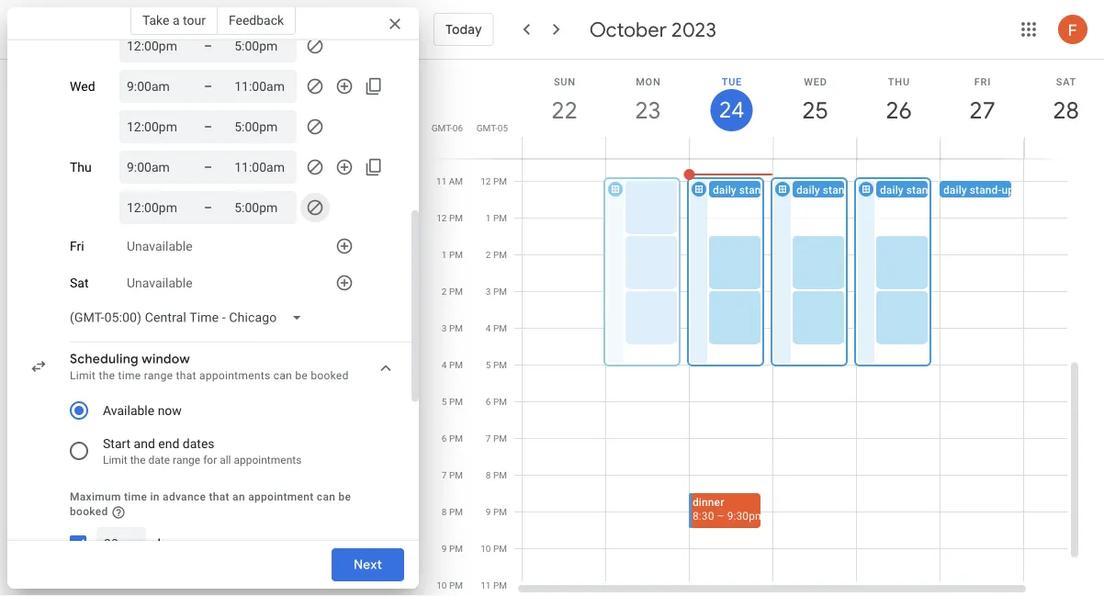 Task type: locate. For each thing, give the bounding box(es) containing it.
End time on Tuesdays text field
[[234, 33, 290, 55]]

10 pm up 11 pm
[[481, 543, 507, 554]]

time inside maximum time in advance that an appointment can be booked
[[124, 489, 147, 502]]

7
[[486, 433, 491, 444], [442, 470, 447, 481]]

1 vertical spatial 2
[[442, 286, 447, 297]]

0 vertical spatial fri
[[974, 76, 991, 87]]

2
[[486, 249, 491, 260], [442, 286, 447, 297]]

– for end time on wednesdays text box
[[204, 77, 212, 92]]

daily stand-up down wednesday, october 25 element
[[796, 184, 867, 197]]

in
[[150, 489, 160, 502]]

dinner 8:30 – 9:30pm
[[693, 496, 765, 523]]

1 vertical spatial 11
[[481, 580, 491, 591]]

0 horizontal spatial 7 pm
[[442, 470, 463, 481]]

monday, october 23 element
[[627, 89, 669, 131]]

dinner
[[693, 496, 724, 509]]

9 pm right 'next' button
[[442, 543, 463, 554]]

1 start time on thursdays text field from the top
[[127, 154, 182, 176]]

End time on Thursdays text field
[[234, 154, 290, 176]]

daily stand-up button down thursday, october 26 element on the right top of page
[[876, 181, 985, 198]]

0 vertical spatial can
[[274, 367, 292, 380]]

available now
[[103, 401, 182, 416]]

0 horizontal spatial 2
[[442, 286, 447, 297]]

limit down scheduling
[[70, 367, 96, 380]]

1 vertical spatial 1
[[442, 249, 447, 260]]

8 pm
[[486, 470, 507, 481], [442, 507, 463, 518]]

limit down start
[[103, 452, 127, 465]]

sat up saturday, october 28 element
[[1056, 76, 1077, 87]]

date
[[148, 452, 170, 465]]

1 down gmt-05 at top left
[[486, 213, 491, 224]]

that down the "window"
[[176, 367, 196, 380]]

up down 26 'column header'
[[855, 184, 867, 197]]

1 vertical spatial can
[[317, 489, 335, 502]]

range
[[144, 367, 173, 380], [173, 452, 200, 465]]

up
[[771, 184, 784, 197], [855, 184, 867, 197], [938, 184, 951, 197], [1002, 184, 1014, 197]]

0 vertical spatial 1
[[486, 213, 491, 224]]

time
[[118, 367, 141, 380], [124, 489, 147, 502]]

1 horizontal spatial 12
[[481, 176, 491, 187]]

– left end time on thursdays text box
[[204, 198, 212, 213]]

1 stand- from the left
[[739, 184, 771, 197]]

the inside start and end dates limit the date range for all appointments
[[130, 452, 146, 465]]

Start time on Wednesdays text field
[[127, 73, 182, 96], [127, 114, 182, 136]]

1 horizontal spatial fri
[[974, 76, 991, 87]]

28 column header
[[1023, 60, 1104, 158]]

0 horizontal spatial 12 pm
[[437, 213, 463, 224]]

1 horizontal spatial 11
[[481, 580, 491, 591]]

3 stand- from the left
[[906, 184, 938, 197]]

9 pm up 11 pm
[[486, 507, 507, 518]]

tue
[[722, 76, 742, 87]]

1 pm down "11 am"
[[442, 249, 463, 260]]

1 vertical spatial 12
[[437, 213, 447, 224]]

take a tour button
[[130, 6, 218, 35]]

0 vertical spatial start time on wednesdays text field
[[127, 73, 182, 96]]

1 horizontal spatial 1 pm
[[486, 213, 507, 224]]

1 vertical spatial 5 pm
[[442, 396, 463, 407]]

1 unavailable from the top
[[127, 237, 193, 252]]

grid containing 22
[[426, 60, 1104, 596]]

8
[[486, 470, 491, 481], [442, 507, 447, 518]]

daily down tuesday, october 24, today element
[[713, 184, 736, 197]]

3
[[486, 286, 491, 297], [442, 323, 447, 334]]

stand- down "friday, october 27" element
[[970, 184, 1002, 197]]

11 for 11 am
[[436, 176, 447, 187]]

1 horizontal spatial 4
[[486, 323, 491, 334]]

22 column header
[[522, 60, 606, 158]]

0 vertical spatial 1 pm
[[486, 213, 507, 224]]

time inside scheduling window limit the time range that appointments can be booked
[[118, 367, 141, 380]]

range down the "window"
[[144, 367, 173, 380]]

limit inside start and end dates limit the date range for all appointments
[[103, 452, 127, 465]]

today button
[[434, 7, 494, 51]]

thu
[[888, 76, 910, 87], [70, 158, 92, 173]]

0 horizontal spatial 8
[[442, 507, 447, 518]]

1 vertical spatial the
[[130, 452, 146, 465]]

option group
[[62, 389, 378, 469]]

1 vertical spatial 8
[[442, 507, 447, 518]]

1
[[486, 213, 491, 224], [442, 249, 447, 260]]

all
[[220, 452, 231, 465]]

End time on Thursdays text field
[[234, 195, 290, 217]]

sun 22
[[550, 76, 576, 125]]

2 start time on thursdays text field from the top
[[127, 195, 182, 217]]

up down "friday, october 27" element
[[1002, 184, 1014, 197]]

be
[[295, 367, 308, 380], [338, 489, 351, 502]]

sat inside "sat 28"
[[1056, 76, 1077, 87]]

0 vertical spatial 9 pm
[[486, 507, 507, 518]]

can
[[274, 367, 292, 380], [317, 489, 335, 502]]

1 horizontal spatial 6
[[486, 396, 491, 407]]

0 horizontal spatial 4
[[442, 360, 447, 371]]

2 daily stand-up button from the left
[[793, 181, 901, 198]]

1 horizontal spatial booked
[[311, 367, 349, 380]]

4 pm
[[486, 323, 507, 334], [442, 360, 463, 371]]

– left end time on thursdays text field
[[204, 158, 212, 173]]

– right 8:30
[[717, 510, 724, 523]]

1 start time on wednesdays text field from the top
[[127, 73, 182, 96]]

23
[[634, 95, 660, 125]]

stand- for 2nd the daily stand-up button from the right
[[906, 184, 938, 197]]

stand- down thursday, october 26 element on the right top of page
[[906, 184, 938, 197]]

Start time on Thursdays text field
[[127, 154, 182, 176], [127, 195, 182, 217]]

1 horizontal spatial 5
[[486, 360, 491, 371]]

4 up from the left
[[1002, 184, 1014, 197]]

– left end time on wednesdays text box
[[204, 77, 212, 92]]

0 horizontal spatial gmt-
[[431, 122, 453, 133]]

1 horizontal spatial 4 pm
[[486, 323, 507, 334]]

unavailable
[[127, 237, 193, 252], [127, 273, 193, 289]]

fri for fri
[[70, 237, 84, 252]]

booked inside scheduling window limit the time range that appointments can be booked
[[311, 367, 349, 380]]

daily stand-up button
[[709, 181, 818, 198], [793, 181, 901, 198], [876, 181, 985, 198], [940, 181, 1048, 198]]

start time on thursdays text field for end time on thursdays text field
[[127, 154, 182, 176]]

tue 24
[[718, 76, 743, 124]]

0 horizontal spatial 5 pm
[[442, 396, 463, 407]]

9 right 'next' button
[[442, 543, 447, 554]]

5
[[486, 360, 491, 371], [442, 396, 447, 407]]

0 horizontal spatial 4 pm
[[442, 360, 463, 371]]

0 horizontal spatial be
[[295, 367, 308, 380]]

gmt- right the 06
[[477, 122, 498, 133]]

0 horizontal spatial 12
[[437, 213, 447, 224]]

0 vertical spatial appointments
[[199, 367, 271, 380]]

1 vertical spatial appointments
[[234, 452, 302, 465]]

fri 27
[[968, 76, 994, 125]]

next button
[[331, 543, 404, 587]]

0 horizontal spatial 3
[[442, 323, 447, 334]]

stand- down wednesday, october 25 element
[[823, 184, 855, 197]]

wed inside wed 25
[[804, 76, 827, 87]]

that left an
[[209, 489, 229, 502]]

2 start time on wednesdays text field from the top
[[127, 114, 182, 136]]

thu inside thu 26
[[888, 76, 910, 87]]

limit
[[70, 367, 96, 380], [103, 452, 127, 465]]

0 vertical spatial that
[[176, 367, 196, 380]]

fri inside fri 27
[[974, 76, 991, 87]]

1 horizontal spatial 6 pm
[[486, 396, 507, 407]]

1 horizontal spatial 10
[[481, 543, 491, 554]]

1 daily from the left
[[713, 184, 736, 197]]

gmt- left gmt-05 at top left
[[431, 122, 453, 133]]

– for end time on thursdays text box
[[204, 198, 212, 213]]

0 vertical spatial 4
[[486, 323, 491, 334]]

0 vertical spatial sat
[[1056, 76, 1077, 87]]

1 horizontal spatial that
[[209, 489, 229, 502]]

11 pm
[[481, 580, 507, 591]]

1 vertical spatial start time on wednesdays text field
[[127, 114, 182, 136]]

october
[[589, 17, 667, 42]]

1 vertical spatial 5
[[442, 396, 447, 407]]

05
[[498, 122, 508, 133]]

0 horizontal spatial 9
[[442, 543, 447, 554]]

time down scheduling
[[118, 367, 141, 380]]

appointments up dates in the bottom of the page
[[199, 367, 271, 380]]

1 vertical spatial 4 pm
[[442, 360, 463, 371]]

the inside scheduling window limit the time range that appointments can be booked
[[99, 367, 115, 380]]

up down 27 column header
[[938, 184, 951, 197]]

now
[[158, 401, 182, 416]]

gmt-
[[431, 122, 453, 133], [477, 122, 498, 133]]

– down tour
[[204, 36, 212, 51]]

0 vertical spatial 8
[[486, 470, 491, 481]]

daily down 25
[[796, 184, 820, 197]]

10 up 11 pm
[[481, 543, 491, 554]]

5 pm
[[486, 360, 507, 371], [442, 396, 463, 407]]

12 pm right am
[[481, 176, 507, 187]]

1 horizontal spatial wed
[[804, 76, 827, 87]]

daily stand-up button down tuesday, october 24, today element
[[709, 181, 818, 198]]

the down scheduling
[[99, 367, 115, 380]]

1 down "11 am"
[[442, 249, 447, 260]]

Maximum days in advance that an appointment can be booked number field
[[104, 525, 139, 558]]

0 horizontal spatial that
[[176, 367, 196, 380]]

2 unavailable from the top
[[127, 273, 193, 289]]

0 horizontal spatial 6
[[442, 433, 447, 444]]

range down dates in the bottom of the page
[[173, 452, 200, 465]]

1 vertical spatial range
[[173, 452, 200, 465]]

grid
[[426, 60, 1104, 596]]

0 vertical spatial 4 pm
[[486, 323, 507, 334]]

tuesday, october 24, today element
[[710, 89, 753, 131]]

the
[[99, 367, 115, 380], [130, 452, 146, 465]]

10 left 11 pm
[[437, 580, 447, 591]]

1 vertical spatial thu
[[70, 158, 92, 173]]

0 horizontal spatial sat
[[70, 273, 89, 289]]

daily down "friday, october 27" element
[[943, 184, 967, 197]]

saturday, october 28 element
[[1045, 89, 1087, 131]]

10 pm left 11 pm
[[437, 580, 463, 591]]

that
[[176, 367, 196, 380], [209, 489, 229, 502]]

3 up from the left
[[938, 184, 951, 197]]

1 pm
[[486, 213, 507, 224], [442, 249, 463, 260]]

4 stand- from the left
[[970, 184, 1002, 197]]

1 horizontal spatial the
[[130, 452, 146, 465]]

stand- for first the daily stand-up button
[[739, 184, 771, 197]]

0 horizontal spatial thu
[[70, 158, 92, 173]]

9
[[486, 507, 491, 518], [442, 543, 447, 554]]

thu 26
[[884, 76, 911, 125]]

0 horizontal spatial booked
[[70, 503, 108, 516]]

1 pm down gmt-05 at top left
[[486, 213, 507, 224]]

0 vertical spatial 11
[[436, 176, 447, 187]]

sat up scheduling
[[70, 273, 89, 289]]

– inside dinner 8:30 – 9:30pm
[[717, 510, 724, 523]]

sat
[[1056, 76, 1077, 87], [70, 273, 89, 289]]

1 vertical spatial booked
[[70, 503, 108, 516]]

start
[[103, 434, 131, 449]]

0 vertical spatial 12 pm
[[481, 176, 507, 187]]

12 down "11 am"
[[437, 213, 447, 224]]

10
[[481, 543, 491, 554], [437, 580, 447, 591]]

1 horizontal spatial 3 pm
[[486, 286, 507, 297]]

appointments
[[199, 367, 271, 380], [234, 452, 302, 465]]

unavailable for fri
[[127, 237, 193, 252]]

limit inside scheduling window limit the time range that appointments can be booked
[[70, 367, 96, 380]]

daily
[[713, 184, 736, 197], [796, 184, 820, 197], [880, 184, 904, 197], [943, 184, 967, 197]]

10 pm
[[481, 543, 507, 554], [437, 580, 463, 591]]

can inside maximum time in advance that an appointment can be booked
[[317, 489, 335, 502]]

range inside start and end dates limit the date range for all appointments
[[173, 452, 200, 465]]

– for end time on tuesdays 'text box'
[[204, 36, 212, 51]]

1 vertical spatial fri
[[70, 237, 84, 252]]

1 horizontal spatial 8 pm
[[486, 470, 507, 481]]

9 up 11 pm
[[486, 507, 491, 518]]

appointments up appointment
[[234, 452, 302, 465]]

1 horizontal spatial 9 pm
[[486, 507, 507, 518]]

stand-
[[739, 184, 771, 197], [823, 184, 855, 197], [906, 184, 938, 197], [970, 184, 1002, 197]]

up down '25' column header
[[771, 184, 784, 197]]

1 vertical spatial limit
[[103, 452, 127, 465]]

2 stand- from the left
[[823, 184, 855, 197]]

for
[[203, 452, 217, 465]]

1 vertical spatial be
[[338, 489, 351, 502]]

2 gmt- from the left
[[477, 122, 498, 133]]

12 pm down "11 am"
[[437, 213, 463, 224]]

3 pm
[[486, 286, 507, 297], [442, 323, 463, 334]]

0 horizontal spatial 1
[[442, 249, 447, 260]]

1 vertical spatial 6 pm
[[442, 433, 463, 444]]

6
[[486, 396, 491, 407], [442, 433, 447, 444]]

11
[[436, 176, 447, 187], [481, 580, 491, 591]]

0 vertical spatial 9
[[486, 507, 491, 518]]

Start time on Tuesdays text field
[[127, 33, 182, 55]]

0 vertical spatial 2
[[486, 249, 491, 260]]

pm
[[493, 176, 507, 187], [449, 213, 463, 224], [493, 213, 507, 224], [449, 249, 463, 260], [493, 249, 507, 260], [449, 286, 463, 297], [493, 286, 507, 297], [449, 323, 463, 334], [493, 323, 507, 334], [449, 360, 463, 371], [493, 360, 507, 371], [449, 396, 463, 407], [493, 396, 507, 407], [449, 433, 463, 444], [493, 433, 507, 444], [449, 470, 463, 481], [493, 470, 507, 481], [449, 507, 463, 518], [493, 507, 507, 518], [449, 543, 463, 554], [493, 543, 507, 554], [449, 580, 463, 591], [493, 580, 507, 591]]

0 horizontal spatial 1 pm
[[442, 249, 463, 260]]

–
[[204, 36, 212, 51], [204, 77, 212, 92], [204, 117, 212, 132], [204, 158, 212, 173], [204, 198, 212, 213], [717, 510, 724, 523]]

1 horizontal spatial limit
[[103, 452, 127, 465]]

time left in
[[124, 489, 147, 502]]

booked
[[311, 367, 349, 380], [70, 503, 108, 516]]

4
[[486, 323, 491, 334], [442, 360, 447, 371]]

12 pm
[[481, 176, 507, 187], [437, 213, 463, 224]]

daily down 26
[[880, 184, 904, 197]]

1 horizontal spatial be
[[338, 489, 351, 502]]

daily stand-up button down wednesday, october 25 element
[[793, 181, 901, 198]]

0 vertical spatial 10
[[481, 543, 491, 554]]

12
[[481, 176, 491, 187], [437, 213, 447, 224]]

0 vertical spatial range
[[144, 367, 173, 380]]

tour
[[183, 12, 206, 28]]

25 column header
[[772, 60, 857, 158]]

that inside scheduling window limit the time range that appointments can be booked
[[176, 367, 196, 380]]

am
[[449, 176, 463, 187]]

– left end time on wednesdays text field
[[204, 117, 212, 132]]

daily stand-up button down "friday, october 27" element
[[940, 181, 1048, 198]]

11 am
[[436, 176, 463, 187]]

start time on thursdays text field for end time on thursdays text box
[[127, 195, 182, 217]]

22
[[550, 95, 576, 125]]

End time on Wednesdays text field
[[234, 114, 290, 136]]

1 vertical spatial 10 pm
[[437, 580, 463, 591]]

None field
[[62, 299, 317, 333]]

take a tour
[[142, 12, 206, 28]]

1 gmt- from the left
[[431, 122, 453, 133]]

6 pm
[[486, 396, 507, 407], [442, 433, 463, 444]]

3 daily stand-up button from the left
[[876, 181, 985, 198]]

stand- down tuesday, october 24, today element
[[739, 184, 771, 197]]

1 horizontal spatial 2 pm
[[486, 249, 507, 260]]

2 daily stand-up from the left
[[796, 184, 867, 197]]

fri
[[974, 76, 991, 87], [70, 237, 84, 252]]

daily stand-up down tuesday, october 24, today element
[[713, 184, 784, 197]]

0 horizontal spatial can
[[274, 367, 292, 380]]

0 vertical spatial limit
[[70, 367, 96, 380]]

0 horizontal spatial the
[[99, 367, 115, 380]]

1 vertical spatial 7
[[442, 470, 447, 481]]

option group containing available now
[[62, 389, 378, 469]]

9:30pm
[[727, 510, 765, 523]]

sat for sat 28
[[1056, 76, 1077, 87]]

feedback
[[229, 12, 284, 28]]

0 horizontal spatial 6 pm
[[442, 433, 463, 444]]

daily stand-up down 27
[[943, 184, 1014, 197]]

1 vertical spatial sat
[[70, 273, 89, 289]]

daily stand-up
[[713, 184, 784, 197], [796, 184, 867, 197], [880, 184, 951, 197], [943, 184, 1014, 197]]

the down and at the bottom of page
[[130, 452, 146, 465]]

1 vertical spatial 12 pm
[[437, 213, 463, 224]]

2 pm
[[486, 249, 507, 260], [442, 286, 463, 297]]

0 horizontal spatial 9 pm
[[442, 543, 463, 554]]

days
[[153, 534, 180, 549]]

2 up from the left
[[855, 184, 867, 197]]

0 vertical spatial start time on thursdays text field
[[127, 154, 182, 176]]

1 vertical spatial 2 pm
[[442, 286, 463, 297]]

daily stand-up down thursday, october 26 element on the right top of page
[[880, 184, 951, 197]]

appointments inside scheduling window limit the time range that appointments can be booked
[[199, 367, 271, 380]]

1 horizontal spatial 3
[[486, 286, 491, 297]]

12 right am
[[481, 176, 491, 187]]



Task type: vqa. For each thing, say whether or not it's contained in the screenshot.


Task type: describe. For each thing, give the bounding box(es) containing it.
2023
[[671, 17, 716, 42]]

1 vertical spatial 10
[[437, 580, 447, 591]]

gmt-05
[[477, 122, 508, 133]]

1 vertical spatial 3
[[442, 323, 447, 334]]

unavailable for sat
[[127, 273, 193, 289]]

0 vertical spatial 5
[[486, 360, 491, 371]]

1 horizontal spatial 8
[[486, 470, 491, 481]]

wed 25
[[801, 76, 827, 125]]

stand- for 1st the daily stand-up button from the right
[[970, 184, 1002, 197]]

can inside scheduling window limit the time range that appointments can be booked
[[274, 367, 292, 380]]

sat 28
[[1052, 76, 1078, 125]]

28
[[1052, 95, 1078, 125]]

4 daily from the left
[[943, 184, 967, 197]]

3 daily stand-up from the left
[[880, 184, 951, 197]]

8:30
[[693, 510, 714, 523]]

wed for wed 25
[[804, 76, 827, 87]]

and
[[134, 434, 155, 449]]

0 vertical spatial 10 pm
[[481, 543, 507, 554]]

a
[[173, 12, 180, 28]]

0 horizontal spatial 2 pm
[[442, 286, 463, 297]]

– for end time on wednesdays text field
[[204, 117, 212, 132]]

advance
[[163, 489, 206, 502]]

stand- for 3rd the daily stand-up button from the right
[[823, 184, 855, 197]]

window
[[142, 349, 190, 366]]

24 column header
[[689, 60, 773, 158]]

scheduling window limit the time range that appointments can be booked
[[70, 349, 349, 380]]

fri for fri 27
[[974, 76, 991, 87]]

maximum time in advance that an appointment can be booked
[[70, 489, 351, 516]]

appointment
[[248, 489, 314, 502]]

1 vertical spatial 9 pm
[[442, 543, 463, 554]]

1 horizontal spatial 7 pm
[[486, 433, 507, 444]]

wednesday, october 25 element
[[794, 89, 836, 131]]

26
[[884, 95, 911, 125]]

thu for thu
[[70, 158, 92, 173]]

gmt-06
[[431, 122, 463, 133]]

end
[[158, 434, 179, 449]]

available
[[103, 401, 154, 416]]

2 daily from the left
[[796, 184, 820, 197]]

range inside scheduling window limit the time range that appointments can be booked
[[144, 367, 173, 380]]

next
[[353, 557, 382, 573]]

24
[[718, 96, 743, 124]]

1 vertical spatial 1 pm
[[442, 249, 463, 260]]

0 vertical spatial 3
[[486, 286, 491, 297]]

that inside maximum time in advance that an appointment can be booked
[[209, 489, 229, 502]]

1 vertical spatial 6
[[442, 433, 447, 444]]

friday, october 27 element
[[961, 89, 1003, 131]]

0 vertical spatial 8 pm
[[486, 470, 507, 481]]

4 daily stand-up from the left
[[943, 184, 1014, 197]]

october 2023
[[589, 17, 716, 42]]

0 vertical spatial 2 pm
[[486, 249, 507, 260]]

sun
[[554, 76, 576, 87]]

gmt- for 05
[[477, 122, 498, 133]]

booked inside maximum time in advance that an appointment can be booked
[[70, 503, 108, 516]]

feedback button
[[218, 6, 296, 35]]

0 vertical spatial 12
[[481, 176, 491, 187]]

0 horizontal spatial 7
[[442, 470, 447, 481]]

take
[[142, 12, 169, 28]]

1 horizontal spatial 5 pm
[[486, 360, 507, 371]]

06
[[453, 122, 463, 133]]

25
[[801, 95, 827, 125]]

scheduling
[[70, 349, 139, 366]]

1 horizontal spatial 12 pm
[[481, 176, 507, 187]]

sat for sat
[[70, 273, 89, 289]]

be inside maximum time in advance that an appointment can be booked
[[338, 489, 351, 502]]

gmt- for 06
[[431, 122, 453, 133]]

27
[[968, 95, 994, 125]]

today
[[445, 21, 482, 38]]

1 daily stand-up button from the left
[[709, 181, 818, 198]]

mon 23
[[634, 76, 661, 125]]

thursday, october 26 element
[[878, 89, 920, 131]]

dates
[[183, 434, 215, 449]]

3 daily from the left
[[880, 184, 904, 197]]

appointments inside start and end dates limit the date range for all appointments
[[234, 452, 302, 465]]

wed for wed
[[70, 77, 95, 92]]

start time on wednesdays text field for end time on wednesdays text box
[[127, 73, 182, 96]]

start and end dates limit the date range for all appointments
[[103, 434, 302, 465]]

27 column header
[[940, 60, 1024, 158]]

26 column header
[[856, 60, 941, 158]]

be inside scheduling window limit the time range that appointments can be booked
[[295, 367, 308, 380]]

sunday, october 22 element
[[543, 89, 586, 131]]

thu for thu 26
[[888, 76, 910, 87]]

11 for 11 pm
[[481, 580, 491, 591]]

an
[[232, 489, 245, 502]]

– for end time on thursdays text field
[[204, 158, 212, 173]]

0 vertical spatial 7
[[486, 433, 491, 444]]

1 up from the left
[[771, 184, 784, 197]]

1 horizontal spatial 2
[[486, 249, 491, 260]]

23 column header
[[605, 60, 690, 158]]

1 daily stand-up from the left
[[713, 184, 784, 197]]

mon
[[636, 76, 661, 87]]

start time on wednesdays text field for end time on wednesdays text field
[[127, 114, 182, 136]]

1 vertical spatial 9
[[442, 543, 447, 554]]

0 horizontal spatial 10 pm
[[437, 580, 463, 591]]

0 vertical spatial 3 pm
[[486, 286, 507, 297]]

1 vertical spatial 8 pm
[[442, 507, 463, 518]]

1 horizontal spatial 1
[[486, 213, 491, 224]]

0 vertical spatial 6
[[486, 396, 491, 407]]

4 daily stand-up button from the left
[[940, 181, 1048, 198]]

1 vertical spatial 4
[[442, 360, 447, 371]]

maximum
[[70, 489, 121, 502]]

1 horizontal spatial 9
[[486, 507, 491, 518]]

End time on Wednesdays text field
[[234, 73, 290, 96]]

0 horizontal spatial 3 pm
[[442, 323, 463, 334]]

0 vertical spatial 6 pm
[[486, 396, 507, 407]]



